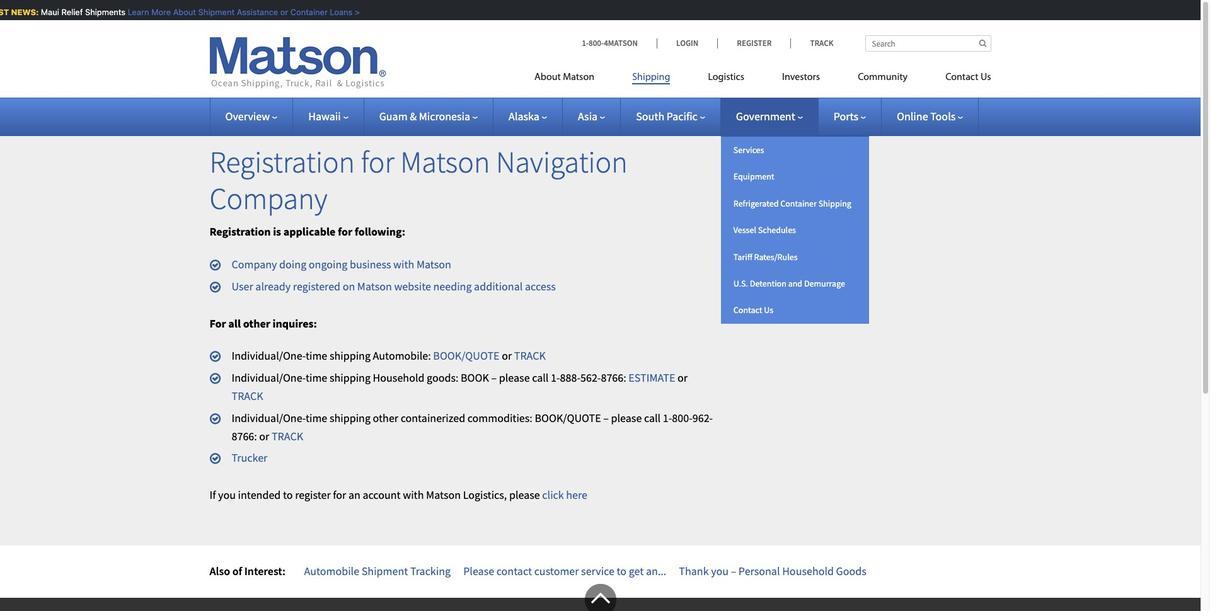 Task type: describe. For each thing, give the bounding box(es) containing it.
or inside individual/one-time shipping household goods: book – please call 1-888-562-8766: estimate or track
[[678, 371, 688, 385]]

time for automobile:
[[306, 349, 327, 363]]

Search search field
[[865, 35, 991, 52]]

asia
[[578, 109, 598, 124]]

track inside individual/one-time shipping household goods: book – please call 1-888-562-8766: estimate or track
[[232, 389, 263, 403]]

click
[[542, 488, 564, 502]]

also of interest:
[[210, 564, 285, 579]]

loans
[[328, 7, 351, 17]]

government link
[[736, 109, 803, 124]]

logistics,
[[463, 488, 507, 502]]

trucker link
[[232, 451, 267, 465]]

automobile:
[[373, 349, 431, 363]]

overview
[[225, 109, 270, 124]]

here
[[566, 488, 587, 502]]

equipment link
[[721, 163, 869, 190]]

personal
[[739, 564, 780, 579]]

562-
[[581, 371, 601, 385]]

click here link
[[542, 488, 587, 502]]

service
[[581, 564, 614, 579]]

&
[[410, 109, 417, 124]]

contact us inside top menu navigation
[[946, 72, 991, 83]]

1- inside individual/one-time shipping other containerized commodities: book/quote – please call 1-800-962- 8766: or
[[663, 411, 672, 425]]

inquires:
[[273, 316, 317, 331]]

contact inside top menu navigation
[[946, 72, 979, 83]]

888-
[[560, 371, 581, 385]]

2 vertical spatial please
[[509, 488, 540, 502]]

following:
[[355, 225, 405, 239]]

household inside individual/one-time shipping household goods: book – please call 1-888-562-8766: estimate or track
[[373, 371, 424, 385]]

2 vertical spatial track
[[272, 429, 303, 443]]

equipment
[[734, 171, 774, 182]]

asia link
[[578, 109, 605, 124]]

hawaii link
[[308, 109, 348, 124]]

south pacific
[[636, 109, 698, 124]]

of
[[232, 564, 242, 579]]

shipping link
[[613, 66, 689, 92]]

track link
[[791, 38, 834, 49]]

registered
[[293, 279, 340, 294]]

0 horizontal spatial contact us
[[734, 305, 773, 316]]

matson down business
[[357, 279, 392, 294]]

1 horizontal spatial 1-
[[582, 38, 589, 49]]

ports link
[[834, 109, 866, 124]]

tracking
[[410, 564, 451, 579]]

estimate link
[[629, 371, 675, 385]]

0 horizontal spatial 800-
[[589, 38, 604, 49]]

registration for matson navigation company
[[210, 143, 628, 217]]

or inside individual/one-time shipping other containerized commodities: book/quote – please call 1-800-962- 8766: or
[[259, 429, 269, 443]]

automobile shipment tracking
[[304, 564, 451, 579]]

services
[[734, 144, 764, 156]]

maui
[[39, 7, 58, 17]]

ongoing
[[309, 257, 348, 272]]

please contact customer service to get an... link
[[463, 564, 666, 579]]

doing
[[279, 257, 306, 272]]

thank you – personal household goods
[[679, 564, 867, 579]]

vessel schedules link
[[721, 217, 869, 244]]

other inside individual/one-time shipping other containerized commodities: book/quote – please call 1-800-962- 8766: or
[[373, 411, 398, 425]]

2 horizontal spatial –
[[731, 564, 736, 579]]

applicable
[[283, 225, 336, 239]]

also
[[210, 564, 230, 579]]

guam & micronesia link
[[379, 109, 478, 124]]

shipments
[[83, 7, 124, 17]]

0 vertical spatial with
[[393, 257, 414, 272]]

community link
[[839, 66, 927, 92]]

8766: inside individual/one-time shipping other containerized commodities: book/quote – please call 1-800-962- 8766: or
[[232, 429, 257, 443]]

1 vertical spatial shipping
[[819, 198, 851, 209]]

south
[[636, 109, 664, 124]]

learn more about shipment assistance or container loans >
[[126, 7, 358, 17]]

detention
[[750, 278, 787, 289]]

for all other inquires:
[[210, 316, 317, 331]]

hawaii
[[308, 109, 341, 124]]

1 horizontal spatial to
[[617, 564, 627, 579]]

about matson link
[[535, 66, 613, 92]]

4matson
[[604, 38, 638, 49]]

about matson
[[535, 72, 594, 83]]

intended
[[238, 488, 281, 502]]

– inside individual/one-time shipping household goods: book – please call 1-888-562-8766: estimate or track
[[491, 371, 497, 385]]

1 horizontal spatial household
[[782, 564, 834, 579]]

1 vertical spatial for
[[338, 225, 352, 239]]

matson inside registration for matson navigation company
[[400, 143, 490, 181]]

u.s. detention and demurrage
[[734, 278, 845, 289]]

community
[[858, 72, 908, 83]]

south pacific link
[[636, 109, 705, 124]]

goods
[[836, 564, 867, 579]]

interest:
[[244, 564, 285, 579]]

individual/one- for individual/one-time shipping automobile:
[[232, 349, 306, 363]]

alaska link
[[509, 109, 547, 124]]

estimate
[[629, 371, 675, 385]]

company doing ongoing business with matson link
[[232, 257, 451, 272]]

1 horizontal spatial track link
[[272, 429, 303, 443]]

all
[[228, 316, 241, 331]]

assistance
[[235, 7, 277, 17]]

1 vertical spatial company
[[232, 257, 277, 272]]

containerized
[[401, 411, 465, 425]]

learn
[[126, 7, 148, 17]]

online tools
[[897, 109, 956, 124]]

1-800-4matson
[[582, 38, 638, 49]]

track link for individual/one-time shipping automobile: book/quote or track
[[514, 349, 546, 363]]

call inside individual/one-time shipping other containerized commodities: book/quote – please call 1-800-962- 8766: or
[[644, 411, 661, 425]]

or right book/quote link on the bottom
[[502, 349, 512, 363]]

matson left logistics,
[[426, 488, 461, 502]]

please inside individual/one-time shipping household goods: book – please call 1-888-562-8766: estimate or track
[[499, 371, 530, 385]]

learn more about shipment assistance or container loans > link
[[126, 7, 358, 17]]

book/quote inside individual/one-time shipping other containerized commodities: book/quote – please call 1-800-962- 8766: or
[[535, 411, 601, 425]]

0 horizontal spatial us
[[764, 305, 773, 316]]

access
[[525, 279, 556, 294]]

alaska
[[509, 109, 539, 124]]

schedules
[[758, 224, 796, 236]]

register
[[737, 38, 772, 49]]

0 vertical spatial shipment
[[197, 7, 233, 17]]

online
[[897, 109, 928, 124]]



Task type: locate. For each thing, give the bounding box(es) containing it.
with right account
[[403, 488, 424, 502]]

you right thank
[[711, 564, 729, 579]]

8766: inside individual/one-time shipping household goods: book – please call 1-888-562-8766: estimate or track
[[601, 371, 626, 385]]

1- inside individual/one-time shipping household goods: book – please call 1-888-562-8766: estimate or track
[[551, 371, 560, 385]]

2 horizontal spatial track link
[[514, 349, 546, 363]]

call down estimate
[[644, 411, 661, 425]]

0 horizontal spatial 8766:
[[232, 429, 257, 443]]

1 vertical spatial 1-
[[551, 371, 560, 385]]

book/quote
[[433, 349, 500, 363], [535, 411, 601, 425]]

shipping up south
[[632, 72, 670, 83]]

please inside individual/one-time shipping other containerized commodities: book/quote – please call 1-800-962- 8766: or
[[611, 411, 642, 425]]

contact up tools
[[946, 72, 979, 83]]

0 vertical spatial to
[[283, 488, 293, 502]]

2 vertical spatial individual/one-
[[232, 411, 306, 425]]

goods:
[[427, 371, 458, 385]]

registration for registration for matson navigation company
[[210, 143, 355, 181]]

1 vertical spatial with
[[403, 488, 424, 502]]

matson down micronesia
[[400, 143, 490, 181]]

customer
[[534, 564, 579, 579]]

shipping for household
[[330, 371, 371, 385]]

other right all
[[243, 316, 270, 331]]

0 vertical spatial time
[[306, 349, 327, 363]]

about up alaska "link"
[[535, 72, 561, 83]]

0 vertical spatial shipping
[[330, 349, 371, 363]]

0 horizontal spatial track
[[232, 389, 263, 403]]

on
[[343, 279, 355, 294]]

contact us
[[946, 72, 991, 83], [734, 305, 773, 316]]

track link for individual/one-time shipping household goods: book – please call 1-888-562-8766: estimate or track
[[232, 389, 263, 403]]

1- left 962-
[[663, 411, 672, 425]]

track
[[810, 38, 834, 49]]

tools
[[930, 109, 956, 124]]

None search field
[[865, 35, 991, 52]]

footer
[[0, 584, 1201, 611]]

time for household
[[306, 371, 327, 385]]

2 vertical spatial shipping
[[330, 411, 371, 425]]

login
[[676, 38, 699, 49]]

investors
[[782, 72, 820, 83]]

1 horizontal spatial 800-
[[672, 411, 693, 425]]

2 vertical spatial –
[[731, 564, 736, 579]]

1 horizontal spatial you
[[711, 564, 729, 579]]

or right assistance
[[279, 7, 287, 17]]

0 vertical spatial you
[[218, 488, 236, 502]]

0 horizontal spatial contact us link
[[721, 297, 869, 324]]

investors link
[[763, 66, 839, 92]]

0 vertical spatial us
[[981, 72, 991, 83]]

1 horizontal spatial us
[[981, 72, 991, 83]]

refrigerated
[[734, 198, 779, 209]]

1 vertical spatial household
[[782, 564, 834, 579]]

container
[[289, 7, 326, 17], [780, 198, 817, 209]]

you for thank
[[711, 564, 729, 579]]

1 vertical spatial to
[[617, 564, 627, 579]]

0 horizontal spatial about
[[172, 7, 194, 17]]

0 vertical spatial household
[[373, 371, 424, 385]]

blue matson logo with ocean, shipping, truck, rail and logistics written beneath it. image
[[210, 37, 386, 89]]

pacific
[[667, 109, 698, 124]]

rates/rules
[[754, 251, 798, 263]]

1 horizontal spatial contact us link
[[927, 66, 991, 92]]

1 registration from the top
[[210, 143, 355, 181]]

call inside individual/one-time shipping household goods: book – please call 1-888-562-8766: estimate or track
[[532, 371, 549, 385]]

book
[[461, 371, 489, 385]]

2 registration from the top
[[210, 225, 271, 239]]

register link
[[717, 38, 791, 49]]

container left loans
[[289, 7, 326, 17]]

1 horizontal spatial contact us
[[946, 72, 991, 83]]

time inside individual/one-time shipping other containerized commodities: book/quote – please call 1-800-962- 8766: or
[[306, 411, 327, 425]]

u.s. detention and demurrage link
[[721, 270, 869, 297]]

navigation
[[496, 143, 628, 181]]

user already registered on matson website needing additional access link
[[232, 279, 556, 294]]

to left get
[[617, 564, 627, 579]]

contact us down u.s.
[[734, 305, 773, 316]]

book/quote down 888-
[[535, 411, 601, 425]]

1 vertical spatial registration
[[210, 225, 271, 239]]

0 horizontal spatial book/quote
[[433, 349, 500, 363]]

800- down estimate link
[[672, 411, 693, 425]]

1 horizontal spatial shipment
[[362, 564, 408, 579]]

0 horizontal spatial other
[[243, 316, 270, 331]]

3 shipping from the top
[[330, 411, 371, 425]]

2 vertical spatial track link
[[272, 429, 303, 443]]

1 vertical spatial shipping
[[330, 371, 371, 385]]

backtop image
[[585, 584, 616, 611]]

1 vertical spatial call
[[644, 411, 661, 425]]

0 horizontal spatial shipment
[[197, 7, 233, 17]]

household left goods
[[782, 564, 834, 579]]

1 vertical spatial 800-
[[672, 411, 693, 425]]

1 vertical spatial track
[[232, 389, 263, 403]]

1 shipping from the top
[[330, 349, 371, 363]]

please right book
[[499, 371, 530, 385]]

thank
[[679, 564, 709, 579]]

1 vertical spatial individual/one-
[[232, 371, 306, 385]]

0 vertical spatial individual/one-
[[232, 349, 306, 363]]

already
[[255, 279, 291, 294]]

guam & micronesia
[[379, 109, 470, 124]]

ports
[[834, 109, 858, 124]]

automobile shipment tracking link
[[304, 564, 451, 579]]

track
[[514, 349, 546, 363], [232, 389, 263, 403], [272, 429, 303, 443]]

individual/one-
[[232, 349, 306, 363], [232, 371, 306, 385], [232, 411, 306, 425]]

1 vertical spatial container
[[780, 198, 817, 209]]

for down guam
[[361, 143, 394, 181]]

needing
[[433, 279, 472, 294]]

call
[[532, 371, 549, 385], [644, 411, 661, 425]]

1 horizontal spatial –
[[603, 411, 609, 425]]

shipping inside individual/one-time shipping household goods: book – please call 1-888-562-8766: estimate or track
[[330, 371, 371, 385]]

1 vertical spatial please
[[611, 411, 642, 425]]

1- left 562- on the left
[[551, 371, 560, 385]]

please left click
[[509, 488, 540, 502]]

0 horizontal spatial shipping
[[632, 72, 670, 83]]

shipping for other
[[330, 411, 371, 425]]

registration
[[210, 143, 355, 181], [210, 225, 271, 239]]

0 vertical spatial about
[[172, 7, 194, 17]]

0 vertical spatial track link
[[514, 349, 546, 363]]

book/quote up book
[[433, 349, 500, 363]]

matson up needing
[[417, 257, 451, 272]]

0 vertical spatial 1-
[[582, 38, 589, 49]]

get
[[629, 564, 644, 579]]

3 individual/one- from the top
[[232, 411, 306, 425]]

0 vertical spatial 800-
[[589, 38, 604, 49]]

individual/one-time shipping automobile: book/quote or track
[[232, 349, 546, 363]]

demurrage
[[804, 278, 845, 289]]

individual/one- inside individual/one-time shipping household goods: book – please call 1-888-562-8766: estimate or track
[[232, 371, 306, 385]]

0 horizontal spatial call
[[532, 371, 549, 385]]

with up website
[[393, 257, 414, 272]]

vessel
[[734, 224, 756, 236]]

you right if
[[218, 488, 236, 502]]

for
[[361, 143, 394, 181], [338, 225, 352, 239], [333, 488, 346, 502]]

us inside top menu navigation
[[981, 72, 991, 83]]

refrigerated container shipping
[[734, 198, 851, 209]]

vessel schedules
[[734, 224, 796, 236]]

container down equipment link
[[780, 198, 817, 209]]

8766: up the trucker
[[232, 429, 257, 443]]

call left 888-
[[532, 371, 549, 385]]

logistics
[[708, 72, 744, 83]]

0 horizontal spatial 1-
[[551, 371, 560, 385]]

0 vertical spatial please
[[499, 371, 530, 385]]

1 horizontal spatial about
[[535, 72, 561, 83]]

us down search icon
[[981, 72, 991, 83]]

register
[[295, 488, 331, 502]]

0 horizontal spatial –
[[491, 371, 497, 385]]

1 vertical spatial time
[[306, 371, 327, 385]]

1 horizontal spatial call
[[644, 411, 661, 425]]

contact
[[497, 564, 532, 579]]

1- left '4matson'
[[582, 38, 589, 49]]

registration inside registration for matson navigation company
[[210, 143, 355, 181]]

contact us link up tools
[[927, 66, 991, 92]]

0 vertical spatial contact us link
[[927, 66, 991, 92]]

refrigerated container shipping link
[[721, 190, 869, 217]]

search image
[[979, 39, 987, 47]]

shipping inside individual/one-time shipping other containerized commodities: book/quote – please call 1-800-962- 8766: or
[[330, 411, 371, 425]]

1 vertical spatial book/quote
[[535, 411, 601, 425]]

shipping down equipment link
[[819, 198, 851, 209]]

0 horizontal spatial container
[[289, 7, 326, 17]]

matson up asia
[[563, 72, 594, 83]]

1 vertical spatial us
[[764, 305, 773, 316]]

– inside individual/one-time shipping other containerized commodities: book/quote – please call 1-800-962- 8766: or
[[603, 411, 609, 425]]

1 horizontal spatial 8766:
[[601, 371, 626, 385]]

registration left is at the top left of page
[[210, 225, 271, 239]]

more
[[150, 7, 169, 17]]

user
[[232, 279, 253, 294]]

2 time from the top
[[306, 371, 327, 385]]

2 horizontal spatial 1-
[[663, 411, 672, 425]]

individual/one-time shipping other containerized commodities: book/quote – please call 1-800-962- 8766: or
[[232, 411, 713, 443]]

8766: left estimate
[[601, 371, 626, 385]]

an
[[349, 488, 360, 502]]

1 vertical spatial contact
[[734, 305, 762, 316]]

1 horizontal spatial contact
[[946, 72, 979, 83]]

account
[[363, 488, 401, 502]]

0 vertical spatial container
[[289, 7, 326, 17]]

800- up about matson 'link'
[[589, 38, 604, 49]]

household down automobile:
[[373, 371, 424, 385]]

government
[[736, 109, 795, 124]]

company up is at the top left of page
[[210, 179, 328, 217]]

1-800-4matson link
[[582, 38, 657, 49]]

contact us down search icon
[[946, 72, 991, 83]]

about inside 'link'
[[535, 72, 561, 83]]

individual/one- for individual/one-time shipping household goods: book – please call 1-888-562-8766:
[[232, 371, 306, 385]]

individual/one- inside individual/one-time shipping other containerized commodities: book/quote – please call 1-800-962- 8766: or
[[232, 411, 306, 425]]

0 vertical spatial book/quote
[[433, 349, 500, 363]]

time for other
[[306, 411, 327, 425]]

2 vertical spatial time
[[306, 411, 327, 425]]

1 horizontal spatial track
[[272, 429, 303, 443]]

or right estimate
[[678, 371, 688, 385]]

company
[[210, 179, 328, 217], [232, 257, 277, 272]]

overview link
[[225, 109, 277, 124]]

time inside individual/one-time shipping household goods: book – please call 1-888-562-8766: estimate or track
[[306, 371, 327, 385]]

commodities:
[[468, 411, 532, 425]]

0 vertical spatial for
[[361, 143, 394, 181]]

guam
[[379, 109, 408, 124]]

shipping
[[632, 72, 670, 83], [819, 198, 851, 209]]

company doing ongoing business with matson
[[232, 257, 451, 272]]

1 vertical spatial shipment
[[362, 564, 408, 579]]

0 vertical spatial registration
[[210, 143, 355, 181]]

1 vertical spatial contact us link
[[721, 297, 869, 324]]

book/quote link
[[433, 349, 500, 363]]

household
[[373, 371, 424, 385], [782, 564, 834, 579]]

0 vertical spatial –
[[491, 371, 497, 385]]

0 horizontal spatial track link
[[232, 389, 263, 403]]

for left an
[[333, 488, 346, 502]]

3 time from the top
[[306, 411, 327, 425]]

1 horizontal spatial container
[[780, 198, 817, 209]]

0 horizontal spatial contact
[[734, 305, 762, 316]]

0 horizontal spatial to
[[283, 488, 293, 502]]

track link
[[514, 349, 546, 363], [232, 389, 263, 403], [272, 429, 303, 443]]

1 vertical spatial 8766:
[[232, 429, 257, 443]]

please down estimate
[[611, 411, 642, 425]]

to left register
[[283, 488, 293, 502]]

tariff rates/rules
[[734, 251, 798, 263]]

0 vertical spatial 8766:
[[601, 371, 626, 385]]

0 vertical spatial contact
[[946, 72, 979, 83]]

with
[[393, 257, 414, 272], [403, 488, 424, 502]]

maui relief shipments
[[39, 7, 126, 17]]

800- inside individual/one-time shipping other containerized commodities: book/quote – please call 1-800-962- 8766: or
[[672, 411, 693, 425]]

shipping for automobile:
[[330, 349, 371, 363]]

2 individual/one- from the top
[[232, 371, 306, 385]]

0 horizontal spatial household
[[373, 371, 424, 385]]

you for if
[[218, 488, 236, 502]]

contact us link down and in the top of the page
[[721, 297, 869, 324]]

is
[[273, 225, 281, 239]]

shipping
[[330, 349, 371, 363], [330, 371, 371, 385], [330, 411, 371, 425]]

contact down u.s.
[[734, 305, 762, 316]]

u.s.
[[734, 278, 748, 289]]

please
[[463, 564, 494, 579]]

company up user
[[232, 257, 277, 272]]

registration down overview link
[[210, 143, 355, 181]]

1 vertical spatial –
[[603, 411, 609, 425]]

2 vertical spatial for
[[333, 488, 346, 502]]

for up company doing ongoing business with matson link
[[338, 225, 352, 239]]

if
[[210, 488, 216, 502]]

1 vertical spatial about
[[535, 72, 561, 83]]

or up the trucker
[[259, 429, 269, 443]]

individual/one-time shipping household goods: book – please call 1-888-562-8766: estimate or track
[[232, 371, 688, 403]]

0 vertical spatial track
[[514, 349, 546, 363]]

0 vertical spatial other
[[243, 316, 270, 331]]

other left containerized at the left bottom
[[373, 411, 398, 425]]

0 vertical spatial contact us
[[946, 72, 991, 83]]

please contact customer service to get an...
[[463, 564, 666, 579]]

0 horizontal spatial you
[[218, 488, 236, 502]]

1 horizontal spatial shipping
[[819, 198, 851, 209]]

matson inside about matson 'link'
[[563, 72, 594, 83]]

us down detention
[[764, 305, 773, 316]]

1 time from the top
[[306, 349, 327, 363]]

for inside registration for matson navigation company
[[361, 143, 394, 181]]

shipment left assistance
[[197, 7, 233, 17]]

shipping inside top menu navigation
[[632, 72, 670, 83]]

1 vertical spatial contact us
[[734, 305, 773, 316]]

registration for registration is applicable for following:
[[210, 225, 271, 239]]

shipment left tracking
[[362, 564, 408, 579]]

to
[[283, 488, 293, 502], [617, 564, 627, 579]]

contact
[[946, 72, 979, 83], [734, 305, 762, 316]]

top menu navigation
[[535, 66, 991, 92]]

0 vertical spatial company
[[210, 179, 328, 217]]

about right more
[[172, 7, 194, 17]]

company inside registration for matson navigation company
[[210, 179, 328, 217]]

1 horizontal spatial book/quote
[[535, 411, 601, 425]]

1 vertical spatial you
[[711, 564, 729, 579]]

1 individual/one- from the top
[[232, 349, 306, 363]]

2 horizontal spatial track
[[514, 349, 546, 363]]

logistics link
[[689, 66, 763, 92]]

online tools link
[[897, 109, 963, 124]]

shipment
[[197, 7, 233, 17], [362, 564, 408, 579]]

2 shipping from the top
[[330, 371, 371, 385]]



Task type: vqa. For each thing, say whether or not it's contained in the screenshot.
shipping inside the Individual/One-time shipping other containerized commodities: BOOK/QUOTE – please call 1-800-962- 8766: or
yes



